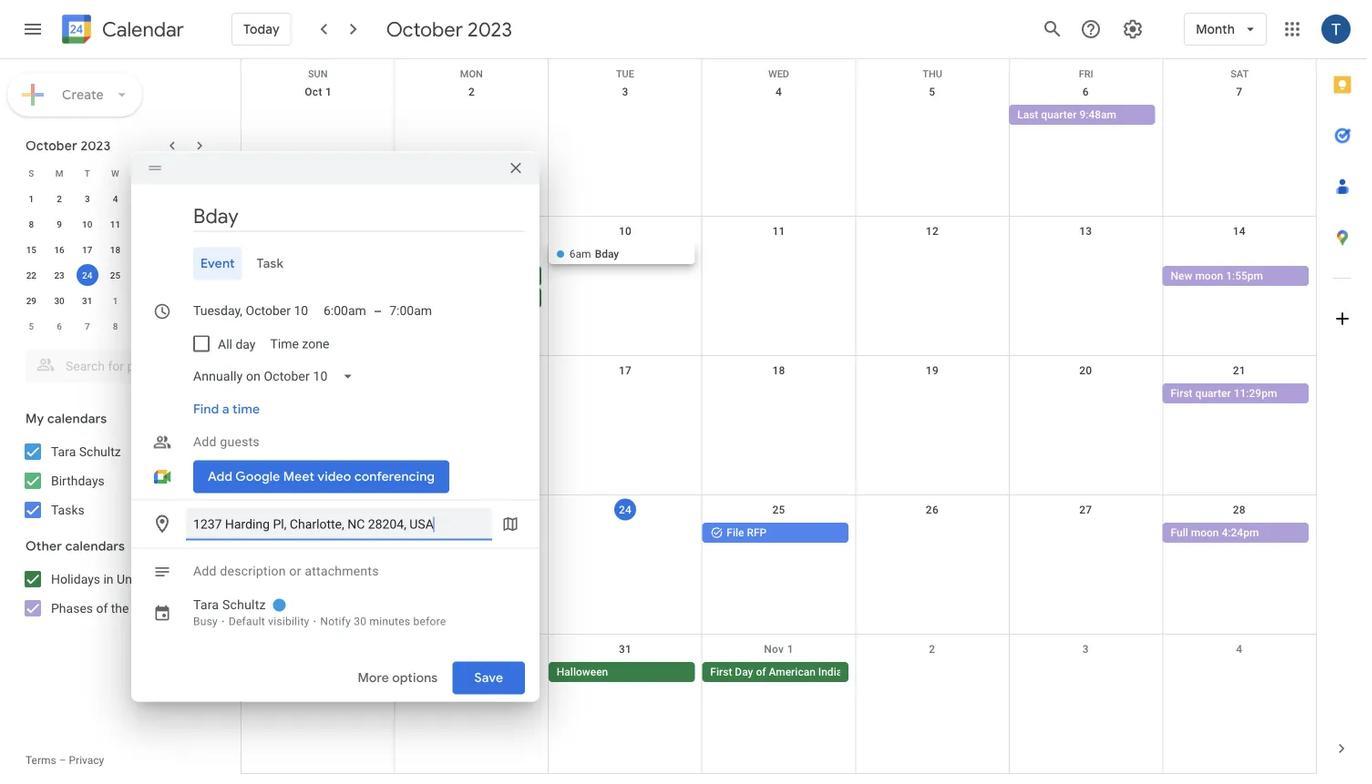 Task type: locate. For each thing, give the bounding box(es) containing it.
quarter left 11:29pm
[[1195, 387, 1231, 400]]

0 horizontal spatial 24
[[82, 270, 92, 281]]

first day of american indian heritage month
[[710, 666, 927, 679]]

24 for 27
[[619, 504, 632, 516]]

17
[[82, 244, 92, 255], [619, 365, 632, 377]]

0 horizontal spatial month
[[896, 666, 927, 679]]

0 vertical spatial moon
[[1195, 270, 1223, 283]]

1 vertical spatial schultz
[[222, 598, 266, 613]]

0 vertical spatial calendars
[[47, 411, 107, 427]]

quarter for 11:29pm
[[1195, 387, 1231, 400]]

1 horizontal spatial october 2023
[[386, 16, 512, 42]]

november 5 element
[[20, 315, 42, 337]]

tara
[[51, 444, 76, 459], [193, 598, 219, 613]]

tara up "birthdays"
[[51, 444, 76, 459]]

8 for sun
[[315, 225, 322, 238]]

add guests button
[[186, 426, 525, 459]]

1 vertical spatial 24
[[619, 504, 632, 516]]

17 for 20
[[619, 365, 632, 377]]

1 vertical spatial 30
[[354, 616, 367, 628]]

add down find
[[193, 435, 217, 450]]

25 element
[[104, 264, 126, 286]]

11
[[110, 219, 120, 230], [772, 225, 785, 238]]

2 horizontal spatial 30
[[465, 643, 478, 656]]

2 t from the left
[[140, 168, 146, 179]]

t up 5 element
[[140, 168, 146, 179]]

14 inside row group
[[194, 219, 204, 230]]

25 inside row group
[[110, 270, 120, 281]]

15 for 20
[[312, 365, 325, 377]]

month up the sat
[[1196, 21, 1235, 37]]

moon for full
[[1191, 527, 1219, 540]]

14
[[194, 219, 204, 230], [1233, 225, 1246, 238]]

5
[[929, 86, 936, 98], [29, 321, 34, 332]]

add inside dropdown button
[[193, 435, 217, 450]]

calendars
[[47, 411, 107, 427], [65, 539, 125, 555]]

m
[[55, 168, 63, 179]]

1 vertical spatial 5
[[29, 321, 34, 332]]

3
[[622, 86, 629, 98], [85, 193, 90, 204], [169, 295, 174, 306], [1083, 643, 1089, 656]]

0 horizontal spatial 6
[[57, 321, 62, 332]]

0 horizontal spatial 2
[[57, 193, 62, 204]]

row containing 5
[[17, 314, 213, 339]]

9 for sun
[[469, 225, 475, 238]]

1 down 25 element on the left of page
[[113, 295, 118, 306]]

1 vertical spatial 7
[[85, 321, 90, 332]]

0 horizontal spatial –
[[59, 755, 66, 767]]

18
[[110, 244, 120, 255], [772, 365, 785, 377]]

17 inside '17' element
[[82, 244, 92, 255]]

1 horizontal spatial october
[[386, 16, 463, 42]]

18 inside october 2023 grid
[[110, 244, 120, 255]]

october
[[386, 16, 463, 42], [26, 138, 77, 154]]

0 vertical spatial 24
[[82, 270, 92, 281]]

22 inside row group
[[26, 270, 36, 281]]

0 vertical spatial 2023
[[468, 16, 512, 42]]

tab list containing event
[[146, 247, 525, 280]]

month inside button
[[896, 666, 927, 679]]

1 horizontal spatial 17
[[619, 365, 632, 377]]

0 vertical spatial 28
[[194, 270, 204, 281]]

month button
[[1184, 7, 1267, 51]]

1 horizontal spatial 9
[[469, 225, 475, 238]]

calendars for other calendars
[[65, 539, 125, 555]]

25 for 27
[[772, 504, 785, 517]]

7 inside october 2023 grid
[[85, 321, 90, 332]]

1 vertical spatial 23
[[465, 504, 478, 517]]

15 inside row group
[[26, 244, 36, 255]]

21
[[194, 244, 204, 255], [1233, 365, 1246, 377]]

1 horizontal spatial 6
[[1083, 86, 1089, 98]]

indian
[[818, 666, 848, 679]]

0 horizontal spatial of
[[96, 601, 108, 616]]

22 up 29
[[26, 270, 36, 281]]

31 up halloween button
[[619, 643, 632, 656]]

november 2 element
[[132, 290, 154, 312]]

7 down the 31 element
[[85, 321, 90, 332]]

1 horizontal spatial 2
[[469, 86, 475, 98]]

28
[[194, 270, 204, 281], [1233, 504, 1246, 517]]

calendars up in in the bottom left of the page
[[65, 539, 125, 555]]

1 vertical spatial october
[[26, 138, 77, 154]]

0 vertical spatial month
[[1196, 21, 1235, 37]]

10 inside grid
[[619, 225, 632, 238]]

all day
[[218, 337, 256, 352]]

0 horizontal spatial 17
[[82, 244, 92, 255]]

month
[[1196, 21, 1235, 37], [896, 666, 927, 679]]

18 for 20
[[772, 365, 785, 377]]

tara schultz
[[51, 444, 121, 459], [193, 598, 266, 613]]

schultz up the default
[[222, 598, 266, 613]]

6 down the 30 element
[[57, 321, 62, 332]]

schultz
[[79, 444, 121, 459], [222, 598, 266, 613]]

november 8 element
[[104, 315, 126, 337]]

1 right oct
[[325, 86, 332, 98]]

row group containing 1
[[17, 186, 213, 339]]

thu
[[923, 68, 942, 80]]

1 right nov
[[787, 643, 794, 656]]

0 horizontal spatial 8
[[29, 219, 34, 230]]

0 horizontal spatial 2023
[[81, 138, 111, 154]]

s
[[29, 168, 34, 179]]

first quarter 11:29pm
[[1171, 387, 1277, 400]]

birthdays
[[51, 473, 105, 488]]

1 vertical spatial month
[[896, 666, 927, 679]]

busy
[[193, 616, 218, 628]]

row group
[[17, 186, 213, 339]]

15 up 22 element
[[26, 244, 36, 255]]

18 element
[[104, 239, 126, 261]]

2023 down create
[[81, 138, 111, 154]]

0 vertical spatial 31
[[82, 295, 92, 306]]

calendars right my
[[47, 411, 107, 427]]

1 vertical spatial moon
[[1191, 527, 1219, 540]]

quarter for 9:48am
[[1041, 108, 1077, 121]]

notify
[[320, 616, 351, 628]]

0 vertical spatial 22
[[26, 270, 36, 281]]

full moon 4:24pm
[[1171, 527, 1259, 540]]

2 horizontal spatial 8
[[315, 225, 322, 238]]

quarter
[[1041, 108, 1077, 121], [1195, 387, 1231, 400]]

of inside "other calendars" list
[[96, 601, 108, 616]]

terms – privacy
[[26, 755, 104, 767]]

0 horizontal spatial tab list
[[146, 247, 525, 280]]

0 horizontal spatial october 2023
[[26, 138, 111, 154]]

first left day
[[710, 666, 732, 679]]

15 down zone
[[312, 365, 325, 377]]

1 horizontal spatial 25
[[772, 504, 785, 517]]

grid
[[241, 59, 1316, 775]]

1 horizontal spatial 5
[[929, 86, 936, 98]]

31 element
[[76, 290, 98, 312]]

14 down 7 element
[[194, 219, 204, 230]]

settings menu image
[[1122, 18, 1144, 40]]

10 up '17' element
[[82, 219, 92, 230]]

20
[[1079, 365, 1092, 377]]

0 vertical spatial tara schultz
[[51, 444, 121, 459]]

0 vertical spatial 21
[[194, 244, 204, 255]]

moon right new
[[1195, 270, 1223, 283]]

0 horizontal spatial 28
[[194, 270, 204, 281]]

1 horizontal spatial of
[[756, 666, 766, 679]]

tab list up start time text box
[[146, 247, 525, 280]]

0 horizontal spatial 15
[[26, 244, 36, 255]]

30 element
[[48, 290, 70, 312]]

28 up the november 4 element
[[194, 270, 204, 281]]

1 horizontal spatial 15
[[312, 365, 325, 377]]

saturday column header
[[185, 160, 213, 186]]

23 inside row group
[[54, 270, 64, 281]]

1 horizontal spatial 28
[[1233, 504, 1246, 517]]

add description or attachments
[[193, 564, 379, 579]]

october 2023 up mon
[[386, 16, 512, 42]]

15
[[26, 244, 36, 255], [312, 365, 325, 377]]

calendars for my calendars
[[47, 411, 107, 427]]

first left 11:29pm
[[1171, 387, 1193, 400]]

1 vertical spatial 28
[[1233, 504, 1246, 517]]

1 horizontal spatial schultz
[[222, 598, 266, 613]]

the
[[111, 601, 129, 616]]

4
[[776, 86, 782, 98], [113, 193, 118, 204], [197, 295, 202, 306], [1236, 643, 1243, 656]]

31 up november 7 element
[[82, 295, 92, 306]]

october up m on the left top of the page
[[26, 138, 77, 154]]

23 element
[[48, 264, 70, 286]]

1 horizontal spatial 23
[[465, 504, 478, 517]]

– right terms link
[[59, 755, 66, 767]]

11 for sun
[[772, 225, 785, 238]]

1 add from the top
[[193, 435, 217, 450]]

24, today element
[[76, 264, 98, 286]]

tab list
[[1317, 59, 1367, 724], [146, 247, 525, 280]]

find
[[193, 401, 219, 418]]

american
[[769, 666, 816, 679]]

moon inside button
[[1191, 527, 1219, 540]]

month right heritage
[[896, 666, 927, 679]]

halloween button
[[548, 663, 695, 683]]

0 horizontal spatial 5
[[29, 321, 34, 332]]

0 horizontal spatial 25
[[110, 270, 120, 281]]

find a time
[[193, 401, 260, 418]]

t
[[85, 168, 90, 179], [140, 168, 146, 179]]

moon inside 'button'
[[1195, 270, 1223, 283]]

17 for 21
[[82, 244, 92, 255]]

8
[[29, 219, 34, 230], [315, 225, 322, 238], [113, 321, 118, 332]]

guests
[[220, 435, 260, 450]]

16 element
[[48, 239, 70, 261]]

1 horizontal spatial quarter
[[1195, 387, 1231, 400]]

0 horizontal spatial schultz
[[79, 444, 121, 459]]

1 vertical spatial tara
[[193, 598, 219, 613]]

0 vertical spatial 18
[[110, 244, 120, 255]]

0 horizontal spatial 10
[[82, 219, 92, 230]]

add for add guests
[[193, 435, 217, 450]]

31 for nov 1
[[619, 643, 632, 656]]

7 down the sat
[[1236, 86, 1243, 98]]

new moon 1:55pm button
[[1162, 266, 1309, 286]]

attachments
[[305, 564, 379, 579]]

30 for 1
[[54, 295, 64, 306]]

25 for 28
[[110, 270, 120, 281]]

event
[[201, 256, 235, 272]]

21 up first quarter 11:29pm button
[[1233, 365, 1246, 377]]

of left the
[[96, 601, 108, 616]]

25
[[110, 270, 120, 281], [772, 504, 785, 517]]

first quarter 11:29pm button
[[1162, 384, 1309, 404]]

7 element
[[188, 188, 210, 210]]

24 for 28
[[82, 270, 92, 281]]

description
[[220, 564, 286, 579]]

1 vertical spatial 6
[[57, 321, 62, 332]]

0 vertical spatial of
[[96, 601, 108, 616]]

1 horizontal spatial tara schultz
[[193, 598, 266, 613]]

october up mon
[[386, 16, 463, 42]]

nov 1
[[764, 643, 794, 656]]

0 horizontal spatial tara schultz
[[51, 444, 121, 459]]

1 vertical spatial 17
[[619, 365, 632, 377]]

quarter right last
[[1041, 108, 1077, 121]]

zone
[[302, 337, 329, 352]]

0 vertical spatial 2
[[469, 86, 475, 98]]

october 2023 up m on the left top of the page
[[26, 138, 111, 154]]

1 vertical spatial 22
[[312, 504, 325, 517]]

5 down 29 element on the top left of page
[[29, 321, 34, 332]]

1 vertical spatial add
[[193, 564, 217, 579]]

add right states
[[193, 564, 217, 579]]

9
[[57, 219, 62, 230], [469, 225, 475, 238]]

31 inside the 31 element
[[82, 295, 92, 306]]

21 up event
[[194, 244, 204, 255]]

30 inside row group
[[54, 295, 64, 306]]

1 vertical spatial 2023
[[81, 138, 111, 154]]

0 horizontal spatial 22
[[26, 270, 36, 281]]

30 for nov 1
[[465, 643, 478, 656]]

oct 1
[[305, 86, 332, 98]]

2 vertical spatial 30
[[465, 643, 478, 656]]

cell
[[242, 105, 395, 127], [395, 105, 549, 127], [549, 105, 702, 127], [856, 105, 1009, 127], [1163, 105, 1316, 127], [129, 211, 157, 237], [129, 237, 157, 262], [242, 244, 395, 310], [395, 244, 549, 310], [702, 244, 856, 310], [856, 244, 1009, 310], [1009, 244, 1163, 310], [129, 262, 157, 288], [129, 314, 157, 339], [242, 384, 395, 406], [395, 384, 549, 406], [549, 384, 702, 406], [702, 384, 856, 406], [856, 384, 1009, 406], [1009, 384, 1163, 406], [242, 523, 395, 545], [395, 523, 549, 545], [549, 523, 702, 545], [856, 523, 1009, 545], [1009, 523, 1163, 545], [242, 663, 395, 684], [395, 663, 549, 684], [856, 663, 1009, 684], [1009, 663, 1163, 684], [1163, 663, 1316, 684]]

–
[[374, 304, 382, 319], [59, 755, 66, 767]]

Add title and time text field
[[193, 203, 525, 230]]

10 for sun
[[619, 225, 632, 238]]

time
[[270, 337, 299, 352]]

2
[[469, 86, 475, 98], [57, 193, 62, 204], [929, 643, 936, 656]]

22 inside grid
[[312, 504, 325, 517]]

0 horizontal spatial 30
[[54, 295, 64, 306]]

22 up attachments on the left bottom
[[312, 504, 325, 517]]

11 inside row group
[[110, 219, 120, 230]]

6 down fri on the right top
[[1083, 86, 1089, 98]]

25 up file rfp button
[[772, 504, 785, 517]]

new moon 1:55pm
[[1171, 270, 1263, 283]]

0 vertical spatial –
[[374, 304, 382, 319]]

10 inside row group
[[82, 219, 92, 230]]

0 vertical spatial quarter
[[1041, 108, 1077, 121]]

create button
[[7, 73, 142, 117]]

my
[[26, 411, 44, 427]]

24 inside 24, today element
[[82, 270, 92, 281]]

0 vertical spatial first
[[1171, 387, 1193, 400]]

all
[[218, 337, 232, 352]]

other
[[26, 539, 62, 555]]

5 inside october 2023 grid
[[29, 321, 34, 332]]

0 horizontal spatial 31
[[82, 295, 92, 306]]

tara inside my calendars list
[[51, 444, 76, 459]]

halloween
[[557, 666, 608, 679]]

24 cell
[[73, 262, 101, 288]]

Search for people text field
[[36, 350, 197, 383]]

1 horizontal spatial 24
[[619, 504, 632, 516]]

1 vertical spatial calendars
[[65, 539, 125, 555]]

1 horizontal spatial 31
[[619, 643, 632, 656]]

1 horizontal spatial tara
[[193, 598, 219, 613]]

10 for october 2023
[[82, 219, 92, 230]]

2 add from the top
[[193, 564, 217, 579]]

9 inside october 2023 grid
[[57, 219, 62, 230]]

tara up busy
[[193, 598, 219, 613]]

1 horizontal spatial month
[[1196, 21, 1235, 37]]

28 up 4:24pm
[[1233, 504, 1246, 517]]

15 element
[[20, 239, 42, 261]]

day
[[235, 337, 256, 352]]

22 for 28
[[26, 270, 36, 281]]

quarter inside row
[[1041, 108, 1077, 121]]

2 inside row group
[[57, 193, 62, 204]]

31
[[82, 295, 92, 306], [619, 643, 632, 656]]

– left end time text box
[[374, 304, 382, 319]]

0 vertical spatial schultz
[[79, 444, 121, 459]]

1 vertical spatial tara schultz
[[193, 598, 266, 613]]

wed
[[768, 68, 789, 80]]

tasks
[[51, 503, 85, 518]]

10 up bday
[[619, 225, 632, 238]]

in
[[103, 572, 114, 587]]

nov
[[764, 643, 784, 656]]

28 element
[[188, 264, 210, 286]]

0 vertical spatial 25
[[110, 270, 120, 281]]

my calendars list
[[4, 437, 226, 525]]

25 down '18' element
[[110, 270, 120, 281]]

2 for 1
[[57, 193, 62, 204]]

10 element
[[76, 213, 98, 235]]

of right day
[[756, 666, 766, 679]]

None search field
[[0, 343, 226, 383]]

0 horizontal spatial 21
[[194, 244, 204, 255]]

tab list right 11:29pm
[[1317, 59, 1367, 724]]

row
[[242, 59, 1316, 80], [242, 77, 1316, 217], [17, 160, 213, 186], [17, 186, 213, 211], [17, 211, 213, 237], [242, 217, 1316, 356], [17, 237, 213, 262], [17, 262, 213, 288], [17, 288, 213, 314], [17, 314, 213, 339], [242, 356, 1316, 496], [242, 496, 1316, 635], [242, 635, 1316, 775]]

2023 up mon
[[468, 16, 512, 42]]

0 vertical spatial 30
[[54, 295, 64, 306]]

other calendars list
[[4, 565, 226, 623]]

1 vertical spatial 15
[[312, 365, 325, 377]]

1 t from the left
[[85, 168, 90, 179]]

add
[[193, 435, 217, 450], [193, 564, 217, 579]]

0 horizontal spatial 7
[[85, 321, 90, 332]]

1 horizontal spatial 18
[[772, 365, 785, 377]]

row containing 30
[[242, 635, 1316, 775]]

21 element
[[188, 239, 210, 261]]

0 vertical spatial 23
[[54, 270, 64, 281]]

None field
[[186, 360, 368, 393]]

moon right full
[[1191, 527, 1219, 540]]

schultz down my calendars dropdown button
[[79, 444, 121, 459]]

0 horizontal spatial t
[[85, 168, 90, 179]]

1 vertical spatial 2
[[57, 193, 62, 204]]

14 up new moon 1:55pm 'button'
[[1233, 225, 1246, 238]]

0 horizontal spatial 23
[[54, 270, 64, 281]]

6am
[[569, 248, 591, 261]]

1 vertical spatial 25
[[772, 504, 785, 517]]

tara schultz up "birthdays"
[[51, 444, 121, 459]]

0 horizontal spatial first
[[710, 666, 732, 679]]

tara schultz up the default
[[193, 598, 266, 613]]

5 down thu
[[929, 86, 936, 98]]

t left w
[[85, 168, 90, 179]]

1
[[325, 86, 332, 98], [29, 193, 34, 204], [113, 295, 118, 306], [787, 643, 794, 656]]

terms link
[[26, 755, 56, 767]]



Task type: describe. For each thing, give the bounding box(es) containing it.
1 horizontal spatial 8
[[113, 321, 118, 332]]

my calendars button
[[4, 405, 226, 434]]

time zone button
[[263, 328, 337, 360]]

4:24pm
[[1222, 527, 1259, 540]]

file
[[727, 527, 744, 540]]

november 1 element
[[104, 290, 126, 312]]

task
[[257, 256, 284, 272]]

october 2023 grid
[[17, 160, 213, 339]]

united
[[117, 572, 153, 587]]

event button
[[193, 247, 242, 280]]

or
[[289, 564, 301, 579]]

minutes
[[369, 616, 410, 628]]

other calendars
[[26, 539, 125, 555]]

0 vertical spatial 7
[[1236, 86, 1243, 98]]

5 element
[[132, 188, 154, 210]]

tue
[[616, 68, 634, 80]]

first day of american indian heritage month button
[[702, 663, 927, 683]]

6 element
[[160, 188, 182, 210]]

my calendars
[[26, 411, 107, 427]]

create
[[62, 87, 104, 103]]

last quarter 9:48am
[[1017, 108, 1116, 121]]

phases of the moon
[[51, 601, 165, 616]]

fri
[[1079, 68, 1093, 80]]

phases
[[51, 601, 93, 616]]

november 3 element
[[160, 290, 182, 312]]

last quarter 9:48am button
[[1009, 105, 1155, 125]]

a
[[222, 401, 229, 418]]

november 11 element
[[188, 315, 210, 337]]

schultz inside my calendars list
[[79, 444, 121, 459]]

9:48am
[[1079, 108, 1116, 121]]

1 down "s"
[[29, 193, 34, 204]]

11:29pm
[[1234, 387, 1277, 400]]

privacy
[[69, 755, 104, 767]]

Start time text field
[[324, 300, 366, 322]]

row containing 29
[[17, 288, 213, 314]]

11 for october 2023
[[110, 219, 120, 230]]

last
[[1017, 108, 1038, 121]]

23 for 28
[[54, 270, 64, 281]]

9 for october 2023
[[57, 219, 62, 230]]

17 element
[[76, 239, 98, 261]]

tara schultz inside my calendars list
[[51, 444, 121, 459]]

29
[[26, 295, 36, 306]]

find a time button
[[186, 393, 267, 426]]

16
[[54, 244, 64, 255]]

row containing s
[[17, 160, 213, 186]]

notify 30 minutes before
[[320, 616, 446, 628]]

row containing oct 1
[[242, 77, 1316, 217]]

before
[[413, 616, 446, 628]]

31 for 1
[[82, 295, 92, 306]]

calendar
[[102, 17, 184, 42]]

month inside dropdown button
[[1196, 21, 1235, 37]]

add guests
[[193, 435, 260, 450]]

1 horizontal spatial tab list
[[1317, 59, 1367, 724]]

november 10 element
[[160, 315, 182, 337]]

file rfp button
[[702, 523, 848, 543]]

row containing 24
[[242, 496, 1316, 635]]

add for add description or attachments
[[193, 564, 217, 579]]

other calendars button
[[4, 532, 226, 561]]

2 for oct 1
[[469, 86, 475, 98]]

calendar heading
[[98, 17, 184, 42]]

22 element
[[20, 264, 42, 286]]

time
[[232, 401, 260, 418]]

mon
[[460, 68, 483, 80]]

november 6 element
[[48, 315, 70, 337]]

row containing 22
[[17, 262, 213, 288]]

day
[[735, 666, 753, 679]]

states
[[156, 572, 193, 587]]

today
[[243, 21, 280, 37]]

terms
[[26, 755, 56, 767]]

26
[[926, 504, 939, 517]]

0 vertical spatial 6
[[1083, 86, 1089, 98]]

1 horizontal spatial 30
[[354, 616, 367, 628]]

holidays in united states
[[51, 572, 193, 587]]

Location text field
[[193, 508, 485, 541]]

14 element
[[188, 213, 210, 235]]

of inside button
[[756, 666, 766, 679]]

visibility
[[268, 616, 309, 628]]

privacy link
[[69, 755, 104, 767]]

28 inside october 2023 grid
[[194, 270, 204, 281]]

2 vertical spatial 2
[[929, 643, 936, 656]]

0 vertical spatial october 2023
[[386, 16, 512, 42]]

bday
[[595, 248, 619, 261]]

full
[[1171, 527, 1188, 540]]

default
[[229, 616, 265, 628]]

november 4 element
[[188, 290, 210, 312]]

8 for october 2023
[[29, 219, 34, 230]]

11 element
[[104, 213, 126, 235]]

18 for 21
[[110, 244, 120, 255]]

23 for 27
[[465, 504, 478, 517]]

1 horizontal spatial 21
[[1233, 365, 1246, 377]]

End time text field
[[389, 300, 432, 322]]

default visibility
[[229, 616, 309, 628]]

w
[[111, 168, 119, 179]]

21 inside 21 element
[[194, 244, 204, 255]]

22 for 27
[[312, 504, 325, 517]]

1 vertical spatial october 2023
[[26, 138, 111, 154]]

1 horizontal spatial 2023
[[468, 16, 512, 42]]

november 7 element
[[76, 315, 98, 337]]

sun
[[308, 68, 328, 80]]

to element
[[374, 304, 382, 319]]

15 for 21
[[26, 244, 36, 255]]

time zone
[[270, 337, 329, 352]]

1:55pm
[[1226, 270, 1263, 283]]

6 inside row group
[[57, 321, 62, 332]]

heritage
[[851, 666, 893, 679]]

first for first day of american indian heritage month
[[710, 666, 732, 679]]

0 horizontal spatial october
[[26, 138, 77, 154]]

calendar element
[[58, 11, 184, 51]]

rfp
[[747, 527, 767, 540]]

moon for new
[[1195, 270, 1223, 283]]

19
[[926, 365, 939, 377]]

row containing sun
[[242, 59, 1316, 80]]

sat
[[1231, 68, 1249, 80]]

row containing 1
[[17, 186, 213, 211]]

f
[[169, 168, 174, 179]]

new
[[1171, 270, 1192, 283]]

29 element
[[20, 290, 42, 312]]

main drawer image
[[22, 18, 44, 40]]

file rfp
[[727, 527, 767, 540]]

moon
[[132, 601, 165, 616]]

1 horizontal spatial 14
[[1233, 225, 1246, 238]]

1 horizontal spatial –
[[374, 304, 382, 319]]

first for first quarter 11:29pm
[[1171, 387, 1193, 400]]

today button
[[231, 7, 291, 51]]

task button
[[249, 247, 291, 280]]

0 vertical spatial october
[[386, 16, 463, 42]]

holidays
[[51, 572, 100, 587]]

oct
[[305, 86, 322, 98]]

1 vertical spatial –
[[59, 755, 66, 767]]

27
[[1079, 504, 1092, 517]]

grid containing oct 1
[[241, 59, 1316, 775]]

6am bday
[[569, 248, 619, 261]]

Start date text field
[[193, 300, 309, 322]]



Task type: vqa. For each thing, say whether or not it's contained in the screenshot.
the 2 to the left
yes



